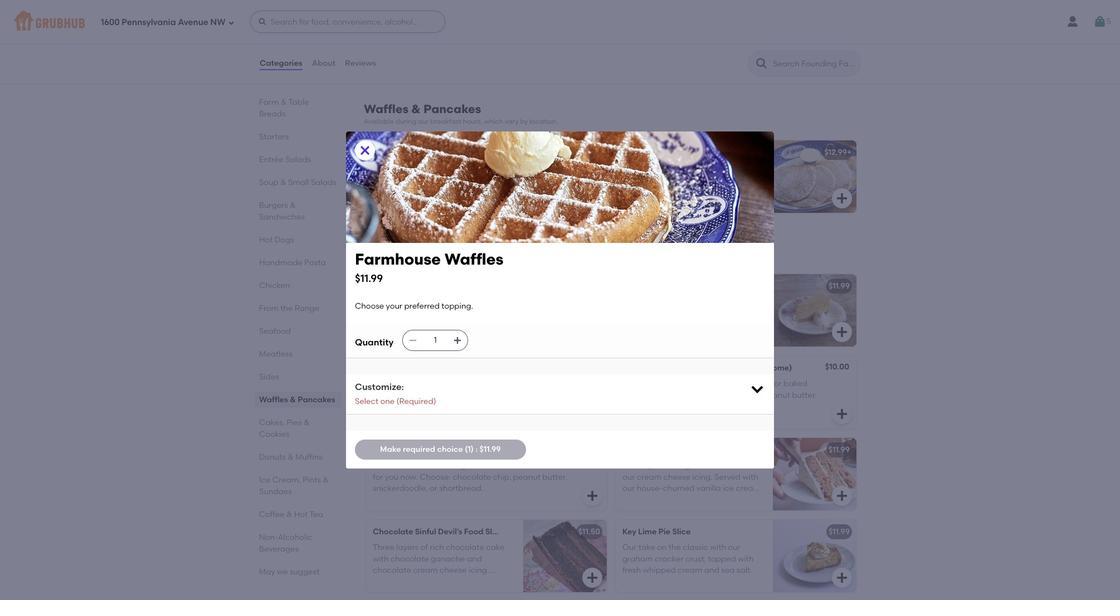 Task type: locate. For each thing, give the bounding box(es) containing it.
pies for cakes, pies & cookies don't miss our scratch-made desserts! *not available on thanksgiving day
[[407, 236, 432, 250]]

cheese inside four layers, with golden raisins and our cream cheese icing. served with our house-churned vanilla ice cream on the side.
[[664, 473, 691, 482]]

0 vertical spatial peanut
[[763, 391, 791, 400]]

0 vertical spatial shortbread.
[[689, 402, 733, 411]]

0 horizontal spatial icing.
[[469, 566, 489, 575]]

you down dozen
[[635, 391, 648, 400]]

pies
[[407, 236, 432, 250], [287, 418, 302, 428]]

home
[[406, 379, 428, 389], [656, 379, 678, 389], [751, 379, 772, 389], [373, 391, 395, 400], [406, 461, 428, 471], [501, 461, 523, 471]]

waffles & pancakes
[[259, 395, 335, 405]]

which
[[484, 118, 503, 126]]

categories button
[[259, 43, 303, 84]]

0 vertical spatial chip,
[[743, 391, 761, 400]]

2 vertical spatial shortbread.
[[439, 484, 483, 493]]

layers,
[[641, 461, 666, 471]]

1 horizontal spatial farmers
[[683, 163, 714, 173]]

take
[[482, 379, 499, 389], [732, 379, 749, 389], [482, 461, 499, 471], [639, 543, 655, 553]]

peanut for individual cookies
[[513, 473, 541, 482]]

cream down ganache
[[413, 588, 437, 598]]

ice down "raisins"
[[723, 484, 734, 493]]

tea
[[310, 510, 324, 520]]

0 vertical spatial house-
[[637, 484, 663, 493]]

pancakes up breakfast
[[424, 102, 481, 116]]

at- down individual cookies
[[395, 461, 406, 471]]

now. right (required)
[[460, 391, 477, 400]]

pies inside cakes, pies & cookies
[[287, 418, 302, 428]]

0 vertical spatial icing.
[[693, 473, 713, 482]]

your down farmhouse waffles
[[404, 163, 420, 173]]

cookies right dozen
[[662, 364, 693, 373]]

2 horizontal spatial choose:
[[670, 391, 701, 400]]

the right 'from'
[[281, 304, 293, 313]]

hot dogs
[[259, 235, 294, 245]]

search icon image
[[755, 57, 769, 70]]

scratch-
[[411, 252, 439, 260]]

& right pints
[[323, 476, 329, 485]]

0 horizontal spatial churned
[[459, 577, 491, 587]]

chocolate up three
[[373, 527, 413, 537]]

sides tab
[[259, 371, 337, 383]]

slice
[[472, 282, 490, 291], [486, 527, 504, 537], [673, 527, 691, 537]]

choose: for 1/2 dozen cookies (warm or bake-at-home)
[[670, 391, 701, 400]]

choose your preferred topping. down bean
[[355, 302, 473, 311]]

2 vertical spatial peanut
[[513, 473, 541, 482]]

ice
[[723, 484, 734, 493], [399, 588, 411, 598]]

pints
[[303, 476, 321, 485]]

0 horizontal spatial vanilla
[[373, 588, 398, 598]]

1 horizontal spatial house-
[[637, 484, 663, 493]]

0 vertical spatial pies
[[407, 236, 432, 250]]

waffles up cheesecake
[[445, 250, 504, 269]]

2 horizontal spatial on
[[657, 543, 667, 553]]

bake- inside button
[[373, 379, 395, 389]]

burgers
[[259, 201, 288, 210]]

1 vertical spatial choose
[[707, 175, 736, 184]]

and down topped
[[705, 566, 720, 575]]

dough down choice
[[446, 461, 471, 471]]

our inside three layers of rich chocolate cake with chocolate ganache and chocolate cream cheese icing. served with our house-churned vanilla ice cream on the side.
[[419, 577, 431, 587]]

icing.
[[693, 473, 713, 482], [469, 566, 489, 575]]

pies up scratch-
[[407, 236, 432, 250]]

2 horizontal spatial butter,
[[792, 391, 817, 400]]

buttermilk pancakes image
[[773, 140, 857, 213]]

1 vertical spatial pies
[[287, 418, 302, 428]]

ice inside four layers, with golden raisins and our cream cheese icing. served with our house-churned vanilla ice cream on the side.
[[723, 484, 734, 493]]

shortbread. down (1)
[[439, 484, 483, 493]]

meatless tab
[[259, 348, 337, 360]]

0 vertical spatial on
[[623, 495, 632, 505]]

snickerdoodle, down one
[[373, 413, 428, 423]]

bake-at-home raw dough to take home or baked for you now. choose: chocolate chip, peanut butter, snickerdoodle, or shortbread. down (warm
[[623, 379, 817, 411]]

ice
[[259, 476, 271, 485]]

2 horizontal spatial for
[[623, 391, 633, 400]]

pancakes down sides tab
[[298, 395, 335, 405]]

1 vertical spatial your
[[738, 175, 754, 184]]

ice cream, pints & sundaes
[[259, 476, 329, 497]]

2 horizontal spatial chip,
[[743, 391, 761, 400]]

on inside our take on the classic with our graham cracker crust, topped with fresh whipped cream and sea salt.
[[657, 543, 667, 553]]

bake-at-home raw dough to take home or baked for you now. choose: chocolate chip, peanut butter, snickerdoodle, or shortbread. up make required choice (1) : $11.99
[[373, 379, 510, 423]]

on down ganache
[[439, 588, 449, 598]]

bake-at-home raw dough to take home or baked for you now. choose: chocolate chip, peanut butter, snickerdoodle, or shortbread. button
[[366, 356, 607, 429]]

0 vertical spatial churned
[[663, 484, 695, 493]]

at- inside button
[[395, 379, 406, 389]]

waffles inside the waffles & pancakes available during our breakfast hours, which vary by location.
[[364, 102, 409, 116]]

on up key
[[623, 495, 632, 505]]

or
[[723, 364, 731, 373], [774, 379, 782, 389], [397, 391, 404, 400], [680, 402, 687, 411], [430, 413, 438, 423], [524, 461, 532, 471], [430, 484, 438, 493]]

icing. down cake
[[469, 566, 489, 575]]

salads inside tab
[[286, 155, 311, 164]]

at- right (warm
[[755, 364, 767, 373]]

1 horizontal spatial side.
[[648, 495, 666, 505]]

bake-at-home raw dough to take home or baked for you now. choose: chocolate chip, peanut butter, snickerdoodle, or shortbread. for individual cookies
[[373, 461, 567, 493]]

churned down ganache
[[459, 577, 491, 587]]

for inside button
[[432, 391, 442, 400]]

cookies right individual
[[413, 446, 444, 455]]

preferred inside served with our farmers upstate ny grade a maple syrup.  choose your preferred pancakes.
[[623, 186, 658, 195]]

raw down make required choice (1) : $11.99
[[430, 461, 444, 471]]

pennsylvania
[[122, 17, 176, 27]]

0 vertical spatial ice
[[723, 484, 734, 493]]

churned
[[663, 484, 695, 493], [459, 577, 491, 587]]

cream
[[637, 473, 662, 482], [736, 484, 761, 493], [413, 566, 438, 575], [678, 566, 703, 575], [413, 588, 437, 598]]

1 horizontal spatial cheese
[[664, 473, 691, 482]]

+
[[598, 148, 602, 157], [847, 148, 852, 157]]

snickerdoodle, down dozen
[[623, 402, 678, 411]]

our inside the waffles & pancakes available during our breakfast hours, which vary by location.
[[418, 118, 429, 126]]

snickerdoodle, for cookies
[[373, 484, 428, 493]]

0 horizontal spatial cakes,
[[259, 418, 285, 428]]

waffles inside tab
[[259, 395, 288, 405]]

main navigation navigation
[[0, 0, 1121, 43]]

& inside button
[[443, 14, 449, 23]]

from the range
[[259, 304, 320, 313]]

0 vertical spatial chocolate
[[259, 75, 299, 84]]

1 horizontal spatial vanilla
[[697, 484, 721, 493]]

chocolate inside button
[[373, 402, 411, 411]]

donuts
[[259, 453, 286, 462]]

individual
[[373, 446, 411, 455]]

1 vertical spatial farmhouse
[[355, 250, 441, 269]]

dozen cookies (warm or bake-at-home) image
[[523, 356, 607, 429]]

bake-at-home raw dough to take home or baked for you now. choose: chocolate chip, peanut butter, snickerdoodle, or shortbread.
[[373, 379, 510, 423], [623, 379, 817, 411], [373, 461, 567, 493]]

vanilla bean cheesecake slice
[[373, 282, 490, 291]]

cheese down 'golden' on the right of page
[[664, 473, 691, 482]]

starters tab
[[259, 131, 337, 143]]

the inside tab
[[281, 304, 293, 313]]

cakes, inside cakes, pies & cookies
[[259, 418, 285, 428]]

shortbread. inside button
[[439, 413, 483, 423]]

bake- down individual
[[373, 461, 395, 471]]

to for individual cookies
[[473, 461, 480, 471]]

2 vertical spatial baked
[[534, 461, 558, 471]]

pies down waffles & pancakes
[[287, 418, 302, 428]]

1 vertical spatial house-
[[433, 577, 459, 587]]

hot
[[259, 235, 273, 245], [294, 510, 308, 520]]

0 horizontal spatial for
[[373, 473, 383, 482]]

chocolate
[[703, 391, 741, 400], [373, 402, 411, 411], [453, 473, 491, 482], [446, 543, 484, 553], [391, 555, 429, 564], [373, 566, 411, 575]]

your
[[404, 163, 420, 173], [738, 175, 754, 184], [386, 302, 403, 311]]

topping. down cheesecake
[[442, 302, 473, 311]]

slice for key lime pie slice
[[673, 527, 691, 537]]

bake- up one
[[373, 379, 395, 389]]

baked for 1/2 dozen cookies (warm or bake-at-home)
[[784, 379, 808, 389]]

served down three
[[373, 577, 399, 587]]

categories
[[260, 58, 303, 68]]

1 vertical spatial farmers
[[683, 163, 714, 173]]

peanut
[[763, 391, 791, 400], [433, 402, 461, 411], [513, 473, 541, 482]]

2 vertical spatial on
[[439, 588, 449, 598]]

pancakes for waffles & pancakes available during our breakfast hours, which vary by location.
[[424, 102, 481, 116]]

1 horizontal spatial +
[[847, 148, 852, 157]]

chocolate down founding
[[259, 75, 299, 84]]

seafood tab
[[259, 326, 337, 337]]

at- down dozen
[[645, 379, 656, 389]]

vanilla
[[697, 484, 721, 493], [373, 588, 398, 598]]

2 horizontal spatial served
[[715, 473, 741, 482]]

pies inside cakes, pies & cookies don't miss our scratch-made desserts! *not available on thanksgiving day
[[407, 236, 432, 250]]

1 horizontal spatial on
[[623, 495, 632, 505]]

the up lime
[[634, 495, 647, 505]]

5
[[1107, 17, 1112, 26]]

1 horizontal spatial peanut
[[513, 473, 541, 482]]

choose down vanilla
[[355, 302, 384, 311]]

2 horizontal spatial now.
[[650, 391, 668, 400]]

roasted autumn vegetables image
[[773, 6, 857, 79]]

for
[[432, 391, 442, 400], [623, 391, 633, 400], [373, 473, 383, 482]]

to inside button
[[473, 379, 480, 389]]

svg image inside 5 button
[[1094, 15, 1107, 28]]

1 vertical spatial side.
[[465, 588, 482, 598]]

cauliflower, farro & quinoa
[[373, 14, 479, 23]]

0 vertical spatial butter,
[[792, 391, 817, 400]]

dough down input item quantity number field
[[446, 379, 471, 389]]

from
[[259, 304, 279, 313]]

farmhouse down during at the left top of the page
[[373, 148, 416, 157]]

chocolate sinful devil's food slice image
[[523, 520, 607, 593]]

cheese down ganache
[[440, 566, 467, 575]]

chip, inside button
[[413, 402, 432, 411]]

butter, for 1/2 dozen cookies (warm or bake-at-home)
[[792, 391, 817, 400]]

cakes, up miss on the top left of the page
[[364, 236, 404, 250]]

1 horizontal spatial now.
[[460, 391, 477, 400]]

1600
[[101, 17, 120, 27]]

cream inside our take on the classic with our graham cracker crust, topped with fresh whipped cream and sea salt.
[[678, 566, 703, 575]]

0 horizontal spatial butter,
[[463, 402, 488, 411]]

slice inside button
[[472, 282, 490, 291]]

2 vertical spatial and
[[705, 566, 720, 575]]

raw down 1/2 dozen cookies (warm or bake-at-home)
[[680, 379, 694, 389]]

cream down of
[[413, 566, 438, 575]]

slice right pie
[[673, 527, 691, 537]]

for for individual cookies
[[373, 473, 383, 482]]

house- down layers,
[[637, 484, 663, 493]]

side. up key lime pie slice
[[648, 495, 666, 505]]

vanilla inside four layers, with golden raisins and our cream cheese icing. served with our house-churned vanilla ice cream on the side.
[[697, 484, 721, 493]]

salads up the soup & small salads tab
[[286, 155, 311, 164]]

choose down farmhouse waffles
[[373, 163, 402, 173]]

farm & table breads tab
[[259, 96, 337, 120]]

waffles down sides
[[259, 395, 288, 405]]

make
[[380, 445, 401, 454]]

slice down desserts!
[[472, 282, 490, 291]]

founding farmers chocolate tab
[[259, 62, 337, 85]]

choose down upstate
[[707, 175, 736, 184]]

farmhouse up vanilla
[[355, 250, 441, 269]]

1 horizontal spatial pancakes
[[424, 102, 481, 116]]

farmhouse inside farmhouse waffles $11.99
[[355, 250, 441, 269]]

1 horizontal spatial chocolate
[[373, 527, 413, 537]]

for down individual
[[373, 473, 383, 482]]

donuts & muffins tab
[[259, 452, 337, 463]]

pancakes inside the waffles & pancakes available during our breakfast hours, which vary by location.
[[424, 102, 481, 116]]

waffles up available
[[364, 102, 409, 116]]

cookies inside cakes, pies & cookies don't miss our scratch-made desserts! *not available on thanksgiving day
[[447, 236, 495, 250]]

served inside served with our farmers upstate ny grade a maple syrup.  choose your preferred pancakes.
[[623, 163, 649, 173]]

1 vertical spatial served
[[715, 473, 741, 482]]

burgers & sandwiches
[[259, 201, 305, 222]]

svg image
[[1094, 15, 1107, 28], [228, 19, 235, 26], [836, 58, 849, 71], [358, 144, 372, 157], [586, 192, 599, 205], [750, 381, 765, 397], [586, 408, 599, 421], [586, 490, 599, 503], [586, 571, 599, 585]]

1 horizontal spatial ice
[[723, 484, 734, 493]]

you down individual
[[385, 473, 399, 482]]

pie
[[659, 527, 671, 537]]

baked for individual cookies
[[534, 461, 558, 471]]

& right "farm"
[[281, 98, 287, 107]]

0 vertical spatial pancakes
[[424, 102, 481, 116]]

2 vertical spatial served
[[373, 577, 399, 587]]

bake- down 1/2
[[623, 379, 645, 389]]

0 horizontal spatial and
[[467, 555, 482, 564]]

preferred down "vanilla bean cheesecake slice"
[[404, 302, 440, 311]]

served up grade
[[623, 163, 649, 173]]

0 vertical spatial your
[[404, 163, 420, 173]]

dough for 1/2 dozen cookies (warm or bake-at-home)
[[696, 379, 721, 389]]

& up during at the left top of the page
[[412, 102, 421, 116]]

and right ganache
[[467, 555, 482, 564]]

for down 1/2
[[623, 391, 633, 400]]

1 vertical spatial preferred
[[623, 186, 658, 195]]

1 horizontal spatial you
[[444, 391, 458, 400]]

2 horizontal spatial baked
[[784, 379, 808, 389]]

now. for individual cookies
[[401, 473, 418, 482]]

customize:
[[355, 382, 404, 393]]

$12.99
[[825, 148, 847, 157]]

our
[[623, 543, 637, 553]]

shortbread. down (warm
[[689, 402, 733, 411]]

dough inside button
[[446, 379, 471, 389]]

vanilla down 'golden' on the right of page
[[697, 484, 721, 493]]

cakes, pies & cookies tab
[[259, 417, 337, 440]]

salt.
[[737, 566, 753, 575]]

0 vertical spatial and
[[739, 461, 754, 471]]

house- inside three layers of rich chocolate cake with chocolate ganache and chocolate cream cheese icing. served with our house-churned vanilla ice cream on the side.
[[433, 577, 459, 587]]

dogs
[[275, 235, 294, 245]]

0 vertical spatial baked
[[784, 379, 808, 389]]

snickerdoodle, for dozen
[[623, 402, 678, 411]]

the inside three layers of rich chocolate cake with chocolate ganache and chocolate cream cheese icing. served with our house-churned vanilla ice cream on the side.
[[451, 588, 463, 598]]

+ for $11.99
[[598, 148, 602, 157]]

classic
[[683, 543, 709, 553]]

small
[[288, 178, 309, 187]]

1 horizontal spatial baked
[[534, 461, 558, 471]]

chocolate down customize:
[[373, 402, 411, 411]]

1 vertical spatial peanut
[[433, 402, 461, 411]]

chocolate down food in the left bottom of the page
[[446, 543, 484, 553]]

vary
[[505, 118, 519, 126]]

dough down (warm
[[696, 379, 721, 389]]

svg image
[[258, 17, 267, 26], [836, 192, 849, 205], [836, 326, 849, 339], [409, 336, 418, 345], [453, 336, 462, 345], [836, 408, 849, 421], [836, 490, 849, 503], [836, 571, 849, 585]]

0 horizontal spatial baked
[[406, 391, 430, 400]]

pancakes inside tab
[[298, 395, 335, 405]]

cookies inside cakes, pies & cookies
[[259, 430, 290, 439]]

the inside our take on the classic with our graham cracker crust, topped with fresh whipped cream and sea salt.
[[669, 543, 681, 553]]

cake
[[486, 543, 505, 553]]

& down waffles & pancakes tab
[[304, 418, 310, 428]]

preferred down grade
[[623, 186, 658, 195]]

choice
[[437, 445, 463, 454]]

1 vertical spatial hot
[[294, 510, 308, 520]]

2 horizontal spatial and
[[739, 461, 754, 471]]

0 horizontal spatial pies
[[287, 418, 302, 428]]

cookies up desserts!
[[447, 236, 495, 250]]

0 horizontal spatial peanut
[[433, 402, 461, 411]]

we
[[277, 568, 288, 577]]

you inside the "bake-at-home raw dough to take home or baked for you now. choose: chocolate chip, peanut butter, snickerdoodle, or shortbread." button
[[444, 391, 458, 400]]

0 horizontal spatial cheese
[[440, 566, 467, 575]]

cheesecake
[[423, 282, 470, 291]]

coffee & hot tea tab
[[259, 509, 337, 521]]

choose: inside button
[[479, 391, 510, 400]]

cakes, pies & cookies
[[259, 418, 310, 439]]

1 horizontal spatial and
[[705, 566, 720, 575]]

graham
[[623, 555, 653, 564]]

2 vertical spatial chip,
[[493, 473, 512, 482]]

carrot cake slice image
[[773, 438, 857, 511]]

shortbread. up (1)
[[439, 413, 483, 423]]

waffles & pancakes tab
[[259, 394, 337, 406]]

2 vertical spatial snickerdoodle,
[[373, 484, 428, 493]]

ice down layers
[[399, 588, 411, 598]]

raw for individual cookies
[[430, 461, 444, 471]]

0 vertical spatial cakes,
[[364, 236, 404, 250]]

1 vertical spatial ice
[[399, 588, 411, 598]]

1 horizontal spatial pies
[[407, 236, 432, 250]]

2 horizontal spatial your
[[738, 175, 754, 184]]

1 + from the left
[[598, 148, 602, 157]]

vanilla bean cheesecake slice button
[[366, 274, 607, 347]]

0 horizontal spatial house-
[[433, 577, 459, 587]]

1 horizontal spatial butter,
[[543, 473, 567, 482]]

chip, for 1/2 dozen cookies (warm or bake-at-home)
[[743, 391, 761, 400]]

muffins
[[296, 453, 323, 462]]

cakes, inside cakes, pies & cookies don't miss our scratch-made desserts! *not available on thanksgiving day
[[364, 236, 404, 250]]

our inside served with our farmers upstate ny grade a maple syrup.  choose your preferred pancakes.
[[668, 163, 681, 173]]

pancakes
[[424, 102, 481, 116], [664, 148, 702, 157], [298, 395, 335, 405]]

1 horizontal spatial cakes,
[[364, 236, 404, 250]]

about button
[[311, 43, 336, 84]]

1 vertical spatial baked
[[406, 391, 430, 400]]

cream down 'crust,'
[[678, 566, 703, 575]]

and inside our take on the classic with our graham cracker crust, topped with fresh whipped cream and sea salt.
[[705, 566, 720, 575]]

bake-at-home raw dough to take home or baked for you now. choose: chocolate chip, peanut butter, snickerdoodle, or shortbread. down (1)
[[373, 461, 567, 493]]

at-
[[755, 364, 767, 373], [395, 379, 406, 389], [645, 379, 656, 389], [395, 461, 406, 471]]

at- up (required)
[[395, 379, 406, 389]]

our inside cakes, pies & cookies don't miss our scratch-made desserts! *not available on thanksgiving day
[[399, 252, 410, 260]]

churned down 'golden' on the right of page
[[663, 484, 695, 493]]

served down "raisins"
[[715, 473, 741, 482]]

vanilla down three
[[373, 588, 398, 598]]

non-alcoholic beverages tab
[[259, 532, 337, 555]]

1 vertical spatial and
[[467, 555, 482, 564]]

and inside four layers, with golden raisins and our cream cheese icing. served with our house-churned vanilla ice cream on the side.
[[739, 461, 754, 471]]

maple
[[656, 175, 681, 184]]

$11.50
[[579, 527, 600, 537]]

from the range tab
[[259, 303, 337, 314]]

& up made
[[435, 236, 444, 250]]

the up cracker
[[669, 543, 681, 553]]

1 horizontal spatial your
[[404, 163, 420, 173]]

now. down dozen
[[650, 391, 668, 400]]

2 horizontal spatial peanut
[[763, 391, 791, 400]]

cookies up donuts on the left of page
[[259, 430, 290, 439]]

shortbread.
[[689, 402, 733, 411], [439, 413, 483, 423], [439, 484, 483, 493]]

0 horizontal spatial side.
[[465, 588, 482, 598]]

1 vertical spatial chip,
[[413, 402, 432, 411]]

cauliflower, farro & quinoa button
[[366, 6, 607, 79]]

key lime pie slice image
[[773, 520, 857, 593]]

0 vertical spatial farmhouse
[[373, 148, 416, 157]]

ice cream, pints & sundaes tab
[[259, 474, 337, 498]]

1 horizontal spatial icing.
[[693, 473, 713, 482]]

1 horizontal spatial served
[[623, 163, 649, 173]]

baked
[[784, 379, 808, 389], [406, 391, 430, 400], [534, 461, 558, 471]]

the down ganache
[[451, 588, 463, 598]]

waffles inside farmhouse waffles $11.99
[[445, 250, 504, 269]]

Search Founding Farmers DC search field
[[772, 59, 857, 69]]

cakes, down waffles & pancakes
[[259, 418, 285, 428]]

1 vertical spatial chocolate
[[373, 527, 413, 537]]

1 vertical spatial cakes,
[[259, 418, 285, 428]]

0 vertical spatial hot
[[259, 235, 273, 245]]

topping. down "hours,"
[[459, 163, 491, 173]]

farmhouse for farmhouse waffles
[[373, 148, 416, 157]]

1 horizontal spatial chip,
[[493, 473, 512, 482]]

on up cracker
[[657, 543, 667, 553]]

& inside the waffles & pancakes available during our breakfast hours, which vary by location.
[[412, 102, 421, 116]]

cheese inside three layers of rich chocolate cake with chocolate ganache and chocolate cream cheese icing. served with our house-churned vanilla ice cream on the side.
[[440, 566, 467, 575]]

cheese
[[664, 473, 691, 482], [440, 566, 467, 575]]

0 horizontal spatial ice
[[399, 588, 411, 598]]

side. down ganache
[[465, 588, 482, 598]]

0 horizontal spatial served
[[373, 577, 399, 587]]

served with our farmers upstate ny grade a maple syrup.  choose your preferred pancakes.
[[623, 163, 757, 195]]

+ for $12.99
[[847, 148, 852, 157]]

topping.
[[459, 163, 491, 173], [442, 302, 473, 311]]

your inside served with our farmers upstate ny grade a maple syrup.  choose your preferred pancakes.
[[738, 175, 754, 184]]

side.
[[648, 495, 666, 505], [465, 588, 482, 598]]

icing. inside four layers, with golden raisins and our cream cheese icing. served with our house-churned vanilla ice cream on the side.
[[693, 473, 713, 482]]

2 vertical spatial pancakes
[[298, 395, 335, 405]]

& right farro
[[443, 14, 449, 23]]

1 vertical spatial snickerdoodle,
[[373, 413, 428, 423]]

0 horizontal spatial chocolate
[[259, 75, 299, 84]]

2 + from the left
[[847, 148, 852, 157]]

1 vertical spatial churned
[[459, 577, 491, 587]]



Task type: vqa. For each thing, say whether or not it's contained in the screenshot.
bottom side.
yes



Task type: describe. For each thing, give the bounding box(es) containing it.
slice up cake
[[486, 527, 504, 537]]

by
[[520, 118, 528, 126]]

churned inside four layers, with golden raisins and our cream cheese icing. served with our house-churned vanilla ice cream on the side.
[[663, 484, 695, 493]]

ny
[[747, 163, 757, 173]]

& inside farm & table breads
[[281, 98, 287, 107]]

meatless
[[259, 350, 293, 359]]

and inside three layers of rich chocolate cake with chocolate ganache and chocolate cream cheese icing. served with our house-churned vanilla ice cream on the side.
[[467, 555, 482, 564]]

layers
[[397, 543, 419, 553]]

Input item quantity number field
[[423, 331, 448, 351]]

cream down layers,
[[637, 473, 662, 482]]

sinful
[[415, 527, 436, 537]]

cauliflower, farro & quinoa image
[[523, 6, 607, 79]]

coffee & hot tea
[[259, 510, 324, 520]]

cakes, for cakes, pies & cookies don't miss our scratch-made desserts! *not available on thanksgiving day
[[364, 236, 404, 250]]

ice inside three layers of rich chocolate cake with chocolate ganache and chocolate cream cheese icing. served with our house-churned vanilla ice cream on the side.
[[399, 588, 411, 598]]

donuts & muffins
[[259, 453, 323, 462]]

our take on the classic with our graham cracker crust, topped with fresh whipped cream and sea salt.
[[623, 543, 754, 575]]

0 vertical spatial topping.
[[459, 163, 491, 173]]

peanut for 1/2 dozen cookies (warm or bake-at-home)
[[763, 391, 791, 400]]

& inside cakes, pies & cookies don't miss our scratch-made desserts! *not available on thanksgiving day
[[435, 236, 444, 250]]

& inside burgers & sandwiches
[[290, 201, 296, 210]]

$11.99 inside button
[[829, 282, 850, 291]]

avenue
[[178, 17, 208, 27]]

slice for vanilla bean cheesecake slice
[[472, 282, 490, 291]]

(1)
[[465, 445, 474, 454]]

waffles & pancakes available during our breakfast hours, which vary by location.
[[364, 102, 558, 126]]

snickerdoodle, inside button
[[373, 413, 428, 423]]

butter, for individual cookies
[[543, 473, 567, 482]]

pumpkin spice cheesecake slice image
[[773, 274, 857, 347]]

farro
[[420, 14, 441, 23]]

served inside four layers, with golden raisins and our cream cheese icing. served with our house-churned vanilla ice cream on the side.
[[715, 473, 741, 482]]

sundaes
[[259, 487, 292, 497]]

$10.00
[[826, 362, 850, 372]]

1 vertical spatial topping.
[[442, 302, 473, 311]]

farm & table breads
[[259, 98, 309, 119]]

founding farmers chocolate
[[259, 63, 328, 84]]

non-alcoholic beverages
[[259, 533, 313, 554]]

side. inside three layers of rich chocolate cake with chocolate ganache and chocolate cream cheese icing. served with our house-churned vanilla ice cream on the side.
[[465, 588, 482, 598]]

cakes, for cakes, pies & cookies
[[259, 418, 285, 428]]

pasta
[[304, 258, 326, 268]]

chocolate down (warm
[[703, 391, 741, 400]]

three layers of rich chocolate cake with chocolate ganache and chocolate cream cheese icing. served with our house-churned vanilla ice cream on the side.
[[373, 543, 505, 598]]

0 vertical spatial choose
[[373, 163, 402, 173]]

1 vertical spatial pancakes
[[664, 148, 702, 157]]

farmers inside founding farmers chocolate
[[297, 63, 328, 72]]

chocolate inside founding farmers chocolate
[[259, 75, 299, 84]]

peanut inside button
[[433, 402, 461, 411]]

farmhouse for farmhouse waffles $11.99
[[355, 250, 441, 269]]

you for 1/2 dozen cookies (warm or bake-at-home)
[[635, 391, 648, 400]]

founding
[[259, 63, 295, 72]]

individual cookies
[[373, 446, 444, 455]]

raw for 1/2 dozen cookies (warm or bake-at-home)
[[680, 379, 694, 389]]

to for 1/2 dozen cookies (warm or bake-at-home)
[[722, 379, 730, 389]]

chicken tab
[[259, 280, 337, 292]]

svg image inside main navigation navigation
[[258, 17, 267, 26]]

hot dogs tab
[[259, 234, 337, 246]]

side. inside four layers, with golden raisins and our cream cheese icing. served with our house-churned vanilla ice cream on the side.
[[648, 495, 666, 505]]

may
[[259, 568, 275, 577]]

entrée
[[259, 155, 284, 164]]

sea
[[722, 566, 735, 575]]

bake-at-home raw dough to take home or baked for you now. choose: chocolate chip, peanut butter, snickerdoodle, or shortbread. for 1/2 dozen cookies (warm or bake-at-home)
[[623, 379, 817, 411]]

vanilla inside three layers of rich chocolate cake with chocolate ganache and chocolate cream cheese icing. served with our house-churned vanilla ice cream on the side.
[[373, 588, 398, 598]]

farmers inside served with our farmers upstate ny grade a maple syrup.  choose your preferred pancakes.
[[683, 163, 714, 173]]

pancakes.
[[660, 186, 699, 195]]

2 vertical spatial your
[[386, 302, 403, 311]]

buttermilk pancakes
[[623, 148, 702, 157]]

bake-at-home raw dough to take home or baked for you now. choose: chocolate chip, peanut butter, snickerdoodle, or shortbread. inside button
[[373, 379, 510, 423]]

vanilla
[[373, 282, 399, 291]]

handmade
[[259, 258, 303, 268]]

available
[[509, 252, 544, 260]]

soup & small salads
[[259, 178, 337, 187]]

cracker
[[655, 555, 684, 564]]

& inside ice cream, pints & sundaes
[[323, 476, 329, 485]]

on inside three layers of rich chocolate cake with chocolate ganache and chocolate cream cheese icing. served with our house-churned vanilla ice cream on the side.
[[439, 588, 449, 598]]

*not
[[490, 252, 507, 260]]

waffles down breakfast
[[418, 148, 446, 157]]

farm
[[259, 98, 279, 107]]

chocolate down layers
[[391, 555, 429, 564]]

reviews button
[[345, 43, 377, 84]]

non-
[[259, 533, 278, 542]]

now. inside the "bake-at-home raw dough to take home or baked for you now. choose: chocolate chip, peanut butter, snickerdoodle, or shortbread." button
[[460, 391, 477, 400]]

1/2 dozen cookies (warm or bake-at-home)
[[623, 364, 792, 373]]

icing. inside three layers of rich chocolate cake with chocolate ganache and chocolate cream cheese icing. served with our house-churned vanilla ice cream on the side.
[[469, 566, 489, 575]]

home)
[[767, 364, 792, 373]]

dough for individual cookies
[[446, 461, 471, 471]]

entrée salads
[[259, 155, 311, 164]]

2 vertical spatial choose
[[355, 302, 384, 311]]

required
[[403, 445, 435, 454]]

chocolate down three
[[373, 566, 411, 575]]

key
[[623, 527, 637, 537]]

pancakes for waffles & pancakes
[[298, 395, 335, 405]]

pies for cakes, pies & cookies
[[287, 418, 302, 428]]

for for 1/2 dozen cookies (warm or bake-at-home)
[[623, 391, 633, 400]]

hot inside tab
[[259, 235, 273, 245]]

burgers & sandwiches tab
[[259, 200, 337, 223]]

choose: for individual cookies
[[420, 473, 451, 482]]

you for individual cookies
[[385, 473, 399, 482]]

breakfast
[[430, 118, 461, 126]]

& right donuts on the left of page
[[288, 453, 294, 462]]

key lime pie slice
[[623, 527, 691, 537]]

of
[[421, 543, 428, 553]]

cream down "raisins"
[[736, 484, 761, 493]]

salads inside tab
[[311, 178, 337, 187]]

our inside our take on the classic with our graham cracker crust, topped with fresh whipped cream and sea salt.
[[728, 543, 741, 553]]

four
[[623, 461, 639, 471]]

& right coffee
[[287, 510, 293, 520]]

grade
[[623, 175, 647, 184]]

select
[[355, 397, 379, 406]]

2 vertical spatial preferred
[[404, 302, 440, 311]]

raisins
[[713, 461, 737, 471]]

& right the soup
[[280, 178, 286, 187]]

topped
[[708, 555, 736, 564]]

soup
[[259, 178, 279, 187]]

raw inside button
[[430, 379, 444, 389]]

on inside four layers, with golden raisins and our cream cheese icing. served with our house-churned vanilla ice cream on the side.
[[623, 495, 632, 505]]

the inside four layers, with golden raisins and our cream cheese icing. served with our house-churned vanilla ice cream on the side.
[[634, 495, 647, 505]]

location.
[[530, 118, 558, 126]]

customize: select one (required)
[[355, 382, 436, 406]]

cream,
[[273, 476, 301, 485]]

entrée salads tab
[[259, 154, 337, 166]]

soup & small salads tab
[[259, 177, 337, 188]]

upstate
[[716, 163, 745, 173]]

0 vertical spatial preferred
[[422, 163, 458, 173]]

bake- left home)
[[733, 364, 755, 373]]

:
[[476, 445, 478, 454]]

$12.99 +
[[825, 148, 852, 157]]

chip, for individual cookies
[[493, 473, 512, 482]]

coffee
[[259, 510, 285, 520]]

$11.99 +
[[576, 148, 602, 157]]

hot inside coffee & hot tea tab
[[294, 510, 308, 520]]

rich
[[430, 543, 444, 553]]

shortbread. for cookies
[[439, 484, 483, 493]]

served inside three layers of rich chocolate cake with chocolate ganache and chocolate cream cheese icing. served with our house-churned vanilla ice cream on the side.
[[373, 577, 399, 587]]

(warm
[[695, 364, 721, 373]]

on
[[546, 252, 556, 260]]

take inside button
[[482, 379, 499, 389]]

house- inside four layers, with golden raisins and our cream cheese icing. served with our house-churned vanilla ice cream on the side.
[[637, 484, 663, 493]]

choose inside served with our farmers upstate ny grade a maple syrup.  choose your preferred pancakes.
[[707, 175, 736, 184]]

farmhouse waffles image
[[523, 140, 607, 213]]

take inside our take on the classic with our graham cracker crust, topped with fresh whipped cream and sea salt.
[[639, 543, 655, 553]]

sides
[[259, 372, 279, 382]]

(required)
[[397, 397, 436, 406]]

1 vertical spatial choose your preferred topping.
[[355, 302, 473, 311]]

chocolate down (1)
[[453, 473, 491, 482]]

table
[[289, 98, 309, 107]]

butter, inside button
[[463, 402, 488, 411]]

one
[[380, 397, 395, 406]]

miss
[[383, 252, 397, 260]]

farmhouse waffles
[[373, 148, 446, 157]]

5 button
[[1094, 12, 1112, 32]]

shortbread. for dozen
[[689, 402, 733, 411]]

nw
[[210, 17, 226, 27]]

bean
[[401, 282, 421, 291]]

$11.99 inside farmhouse waffles $11.99
[[355, 272, 383, 285]]

0 vertical spatial choose your preferred topping.
[[373, 163, 491, 173]]

& inside cakes, pies & cookies
[[304, 418, 310, 428]]

vanilla bean cheesecake slice image
[[523, 274, 607, 347]]

now. for 1/2 dozen cookies (warm or bake-at-home)
[[650, 391, 668, 400]]

with inside served with our farmers upstate ny grade a maple syrup.  choose your preferred pancakes.
[[651, 163, 667, 173]]

don't
[[364, 252, 381, 260]]

cakes, pies & cookies don't miss our scratch-made desserts! *not available on thanksgiving day
[[364, 236, 624, 260]]

baked inside button
[[406, 391, 430, 400]]

handmade pasta tab
[[259, 257, 337, 269]]

& down sides tab
[[290, 395, 296, 405]]

fresh
[[623, 566, 641, 575]]

churned inside three layers of rich chocolate cake with chocolate ganache and chocolate cream cheese icing. served with our house-churned vanilla ice cream on the side.
[[459, 577, 491, 587]]

$11.99 button
[[616, 274, 857, 347]]

may we suggest tab
[[259, 566, 337, 578]]

day
[[611, 252, 624, 260]]

cauliflower,
[[373, 14, 419, 23]]

seafood
[[259, 327, 291, 336]]

beverages
[[259, 545, 299, 554]]



